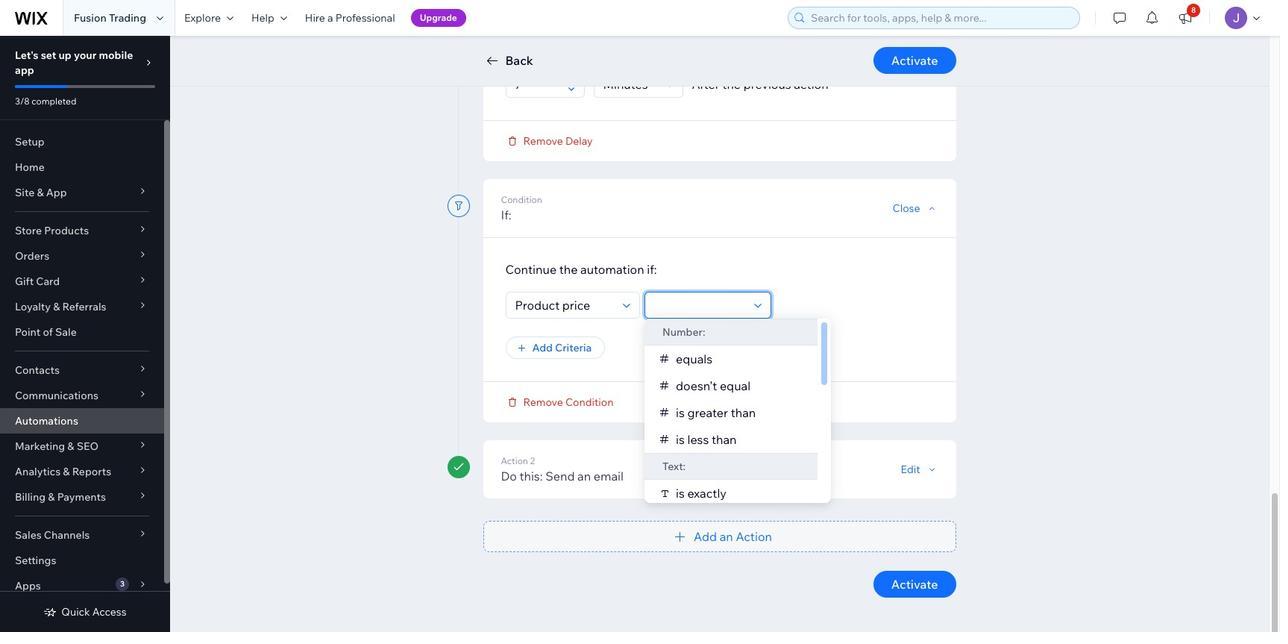 Task type: describe. For each thing, give the bounding box(es) containing it.
following
[[667, 41, 718, 56]]

an inside action 2 do this: send an email
[[578, 468, 591, 483]]

completed
[[32, 96, 76, 107]]

hire a professional link
[[296, 0, 404, 36]]

doesn't
[[676, 378, 717, 393]]

help
[[251, 11, 274, 25]]

reports
[[72, 465, 111, 478]]

0 horizontal spatial action
[[721, 41, 755, 56]]

professional
[[336, 11, 395, 25]]

site
[[15, 186, 35, 199]]

is for is exactly
[[676, 485, 684, 500]]

products
[[44, 224, 89, 237]]

explore
[[184, 11, 221, 25]]

hire
[[305, 11, 325, 25]]

to
[[584, 41, 595, 56]]

2 activate button from the top
[[874, 570, 956, 597]]

channels
[[44, 528, 90, 542]]

doesn't equal
[[676, 378, 750, 393]]

card
[[36, 275, 60, 288]]

analytics & reports button
[[0, 459, 164, 484]]

8
[[1192, 5, 1196, 15]]

quick access button
[[44, 605, 127, 619]]

close
[[893, 201, 920, 215]]

settings link
[[0, 548, 164, 573]]

edit button
[[901, 462, 938, 476]]

home link
[[0, 154, 164, 180]]

orders
[[15, 249, 49, 263]]

let's set up your mobile app
[[15, 49, 133, 77]]

choose when to perform the following action
[[506, 41, 755, 56]]

sales channels
[[15, 528, 90, 542]]

back button
[[483, 51, 533, 69]]

the for continue the automation if:
[[559, 262, 578, 276]]

remove for choose
[[523, 134, 563, 147]]

condition if:
[[501, 194, 542, 222]]

criteria
[[555, 341, 592, 354]]

site & app
[[15, 186, 67, 199]]

do
[[501, 468, 517, 483]]

activate for second activate button from the top of the page
[[892, 576, 938, 591]]

marketing & seo
[[15, 439, 99, 453]]

1 horizontal spatial condition
[[566, 395, 614, 409]]

choose
[[506, 41, 548, 56]]

quick
[[61, 605, 90, 619]]

action inside button
[[736, 529, 772, 544]]

add an action
[[694, 529, 772, 544]]

when
[[551, 41, 581, 56]]

loyalty
[[15, 300, 51, 313]]

& for billing
[[48, 490, 55, 504]]

app
[[46, 186, 67, 199]]

gift card
[[15, 275, 60, 288]]

fusion trading
[[74, 11, 146, 25]]

add for add criteria
[[532, 341, 553, 354]]

& for analytics
[[63, 465, 70, 478]]

let's
[[15, 49, 38, 62]]

marketing & seo button
[[0, 434, 164, 459]]

than for is less than
[[711, 432, 736, 447]]

Select criteria field
[[511, 292, 618, 317]]

continue the automation if:
[[506, 262, 657, 276]]

3/8 completed
[[15, 96, 76, 107]]

automation
[[581, 262, 644, 276]]

perform
[[598, 41, 643, 56]]

automations
[[15, 414, 78, 428]]

point of sale
[[15, 325, 77, 339]]

apps
[[15, 579, 41, 592]]

action inside action 2 do this: send an email
[[501, 455, 528, 466]]

orders button
[[0, 243, 164, 269]]

remove condition
[[523, 395, 614, 409]]

activate for 1st activate button from the top
[[892, 53, 938, 68]]

quick access
[[61, 605, 127, 619]]

remove for continue
[[523, 395, 563, 409]]

up
[[59, 49, 72, 62]]

add an action button
[[483, 520, 956, 552]]

equals
[[676, 351, 712, 366]]

edit
[[901, 462, 920, 476]]

action 2 do this: send an email
[[501, 455, 624, 483]]

3/8
[[15, 96, 30, 107]]

set
[[41, 49, 56, 62]]

remove condition button
[[506, 395, 614, 409]]

remove delay button
[[506, 134, 593, 147]]

send
[[546, 468, 575, 483]]

payments
[[57, 490, 106, 504]]



Task type: locate. For each thing, give the bounding box(es) containing it.
list box
[[644, 318, 831, 506]]

0 vertical spatial condition
[[501, 194, 542, 205]]

email
[[594, 468, 624, 483]]

analytics & reports
[[15, 465, 111, 478]]

1 horizontal spatial an
[[720, 529, 733, 544]]

if:
[[501, 207, 512, 222]]

if:
[[647, 262, 657, 276]]

the right the after
[[723, 76, 741, 91]]

communications
[[15, 389, 99, 402]]

1 horizontal spatial action
[[794, 76, 829, 91]]

2 activate from the top
[[892, 576, 938, 591]]

the for after the previous action
[[723, 76, 741, 91]]

contacts button
[[0, 357, 164, 383]]

after
[[692, 76, 720, 91]]

0 vertical spatial than
[[731, 405, 756, 420]]

an
[[578, 468, 591, 483], [720, 529, 733, 544]]

billing
[[15, 490, 46, 504]]

0 vertical spatial the
[[646, 41, 664, 56]]

0 vertical spatial action
[[501, 455, 528, 466]]

billing & payments button
[[0, 484, 164, 510]]

0 vertical spatial activate button
[[874, 47, 956, 74]]

is left exactly
[[676, 485, 684, 500]]

0 horizontal spatial an
[[578, 468, 591, 483]]

remove
[[523, 134, 563, 147], [523, 395, 563, 409]]

add down exactly
[[694, 529, 717, 544]]

seo
[[77, 439, 99, 453]]

remove delay
[[523, 134, 593, 147]]

trading
[[109, 11, 146, 25]]

than down equal on the right bottom of the page
[[731, 405, 756, 420]]

greater
[[687, 405, 728, 420]]

8 button
[[1169, 0, 1202, 36]]

& right billing
[[48, 490, 55, 504]]

None number field
[[511, 71, 563, 97]]

& left seo
[[67, 439, 74, 453]]

the up the select criteria field
[[559, 262, 578, 276]]

text:
[[662, 459, 685, 473]]

back
[[506, 53, 533, 68]]

text: option
[[644, 453, 817, 479]]

& for site
[[37, 186, 44, 199]]

2 vertical spatial the
[[559, 262, 578, 276]]

store products
[[15, 224, 89, 237]]

site & app button
[[0, 180, 164, 205]]

1 vertical spatial action
[[794, 76, 829, 91]]

sidebar element
[[0, 36, 170, 632]]

add left criteria
[[532, 341, 553, 354]]

1 remove from the top
[[523, 134, 563, 147]]

0 horizontal spatial the
[[559, 262, 578, 276]]

activate
[[892, 53, 938, 68], [892, 576, 938, 591]]

& right site
[[37, 186, 44, 199]]

communications button
[[0, 383, 164, 408]]

&
[[37, 186, 44, 199], [53, 300, 60, 313], [67, 439, 74, 453], [63, 465, 70, 478], [48, 490, 55, 504]]

is exactly
[[676, 485, 726, 500]]

0 vertical spatial is
[[676, 405, 684, 420]]

is left less
[[676, 432, 684, 447]]

app
[[15, 63, 34, 77]]

gift card button
[[0, 269, 164, 294]]

1 vertical spatial an
[[720, 529, 733, 544]]

remove down add criteria button
[[523, 395, 563, 409]]

settings
[[15, 554, 56, 567]]

than for is greater than
[[731, 405, 756, 420]]

1 vertical spatial activate
[[892, 576, 938, 591]]

& for marketing
[[67, 439, 74, 453]]

than
[[731, 405, 756, 420], [711, 432, 736, 447]]

2 horizontal spatial the
[[723, 76, 741, 91]]

1 vertical spatial condition
[[566, 395, 614, 409]]

an down exactly
[[720, 529, 733, 544]]

& for loyalty
[[53, 300, 60, 313]]

1 vertical spatial activate button
[[874, 570, 956, 597]]

home
[[15, 160, 45, 174]]

2 vertical spatial is
[[676, 485, 684, 500]]

previous
[[744, 76, 791, 91]]

access
[[92, 605, 127, 619]]

automations link
[[0, 408, 164, 434]]

2 is from the top
[[676, 432, 684, 447]]

1 vertical spatial action
[[736, 529, 772, 544]]

is for is less than
[[676, 432, 684, 447]]

3 is from the top
[[676, 485, 684, 500]]

0 vertical spatial remove
[[523, 134, 563, 147]]

1 vertical spatial remove
[[523, 395, 563, 409]]

& inside "dropdown button"
[[53, 300, 60, 313]]

gift
[[15, 275, 34, 288]]

close button
[[893, 201, 938, 215]]

is greater than
[[676, 405, 756, 420]]

1 vertical spatial than
[[711, 432, 736, 447]]

setup link
[[0, 129, 164, 154]]

mobile
[[99, 49, 133, 62]]

contacts
[[15, 363, 60, 377]]

an inside button
[[720, 529, 733, 544]]

upgrade
[[420, 12, 457, 23]]

0 vertical spatial an
[[578, 468, 591, 483]]

point
[[15, 325, 41, 339]]

action down text: option
[[736, 529, 772, 544]]

add inside button
[[694, 529, 717, 544]]

Search for tools, apps, help & more... field
[[807, 7, 1075, 28]]

exactly
[[687, 485, 726, 500]]

0 horizontal spatial condition
[[501, 194, 542, 205]]

than right less
[[711, 432, 736, 447]]

None field
[[599, 71, 661, 97], [650, 292, 750, 317], [599, 71, 661, 97], [650, 292, 750, 317]]

marketing
[[15, 439, 65, 453]]

condition
[[501, 194, 542, 205], [566, 395, 614, 409]]

an right the send
[[578, 468, 591, 483]]

1 is from the top
[[676, 405, 684, 420]]

activate button
[[874, 47, 956, 74], [874, 570, 956, 597]]

number:
[[662, 325, 705, 338]]

action up do
[[501, 455, 528, 466]]

is
[[676, 405, 684, 420], [676, 432, 684, 447], [676, 485, 684, 500]]

0 vertical spatial add
[[532, 341, 553, 354]]

setup
[[15, 135, 45, 148]]

0 vertical spatial action
[[721, 41, 755, 56]]

continue
[[506, 262, 557, 276]]

3
[[120, 579, 125, 589]]

loyalty & referrals
[[15, 300, 106, 313]]

list box containing equals
[[644, 318, 831, 506]]

1 activate from the top
[[892, 53, 938, 68]]

1 horizontal spatial action
[[736, 529, 772, 544]]

hire a professional
[[305, 11, 395, 25]]

point of sale link
[[0, 319, 164, 345]]

fusion
[[74, 11, 107, 25]]

1 horizontal spatial add
[[694, 529, 717, 544]]

less
[[687, 432, 709, 447]]

remove left delay
[[523, 134, 563, 147]]

help button
[[242, 0, 296, 36]]

number: option
[[644, 318, 817, 345]]

& right "loyalty" on the left
[[53, 300, 60, 313]]

the right perform
[[646, 41, 664, 56]]

add inside button
[[532, 341, 553, 354]]

1 horizontal spatial the
[[646, 41, 664, 56]]

action up after the previous action at top right
[[721, 41, 755, 56]]

condition down criteria
[[566, 395, 614, 409]]

sales
[[15, 528, 42, 542]]

after the previous action
[[692, 76, 829, 91]]

this:
[[520, 468, 543, 483]]

1 activate button from the top
[[874, 47, 956, 74]]

sale
[[55, 325, 77, 339]]

1 vertical spatial is
[[676, 432, 684, 447]]

is for is greater than
[[676, 405, 684, 420]]

& left reports
[[63, 465, 70, 478]]

referrals
[[62, 300, 106, 313]]

loyalty & referrals button
[[0, 294, 164, 319]]

your
[[74, 49, 96, 62]]

action right previous
[[794, 76, 829, 91]]

0 vertical spatial activate
[[892, 53, 938, 68]]

is left greater
[[676, 405, 684, 420]]

of
[[43, 325, 53, 339]]

store products button
[[0, 218, 164, 243]]

action
[[501, 455, 528, 466], [736, 529, 772, 544]]

1 vertical spatial the
[[723, 76, 741, 91]]

1 vertical spatial add
[[694, 529, 717, 544]]

add for add an action
[[694, 529, 717, 544]]

condition up if:
[[501, 194, 542, 205]]

2 remove from the top
[[523, 395, 563, 409]]

analytics
[[15, 465, 61, 478]]

0 horizontal spatial action
[[501, 455, 528, 466]]

0 horizontal spatial add
[[532, 341, 553, 354]]

add criteria
[[532, 341, 592, 354]]

billing & payments
[[15, 490, 106, 504]]



Task type: vqa. For each thing, say whether or not it's contained in the screenshot.
Ads
no



